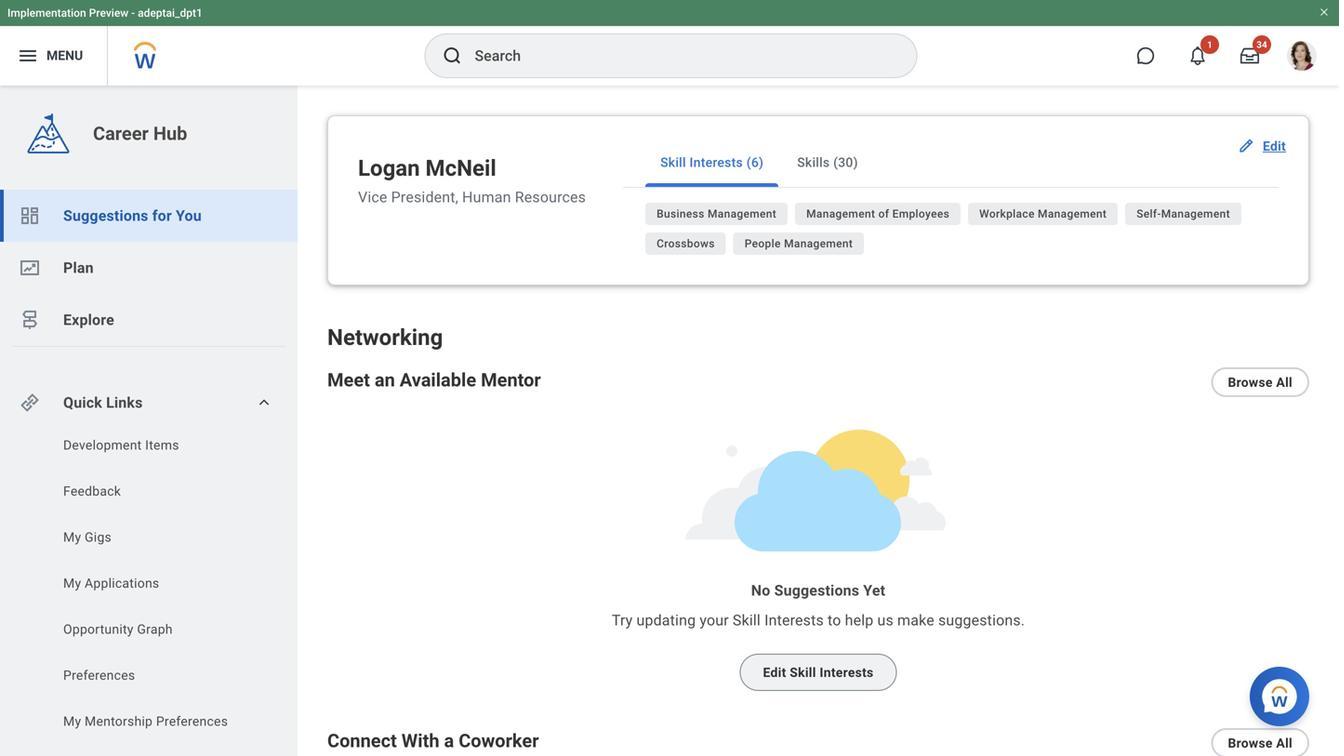 Task type: describe. For each thing, give the bounding box(es) containing it.
mentor
[[481, 369, 541, 391]]

connect
[[327, 730, 397, 752]]

mentorship
[[85, 714, 153, 729]]

no
[[751, 582, 771, 600]]

notifications large image
[[1189, 47, 1207, 65]]

edit skill interests button
[[740, 654, 897, 691]]

my applications
[[63, 576, 159, 591]]

human
[[462, 189, 511, 206]]

skills
[[797, 155, 830, 170]]

my for my gigs
[[63, 530, 81, 545]]

plan link
[[0, 242, 298, 294]]

skill interests (6)
[[661, 155, 764, 170]]

justify image
[[17, 45, 39, 67]]

quick
[[63, 394, 102, 412]]

help
[[845, 612, 874, 629]]

2 horizontal spatial skill
[[790, 665, 816, 680]]

applications
[[85, 576, 159, 591]]

business
[[657, 207, 705, 220]]

explore link
[[0, 294, 298, 346]]

2 browse all link from the top
[[1212, 728, 1310, 756]]

hub
[[153, 123, 187, 145]]

management for people management
[[784, 237, 853, 250]]

-
[[131, 7, 135, 20]]

of
[[879, 207, 890, 220]]

profile logan mcneil image
[[1287, 41, 1317, 74]]

2 browse all from the top
[[1228, 736, 1293, 751]]

people management
[[745, 237, 853, 250]]

suggestions inside suggestions for you link
[[63, 207, 148, 225]]

search image
[[441, 45, 464, 67]]

meet
[[327, 369, 370, 391]]

crossbows
[[657, 237, 715, 250]]

skill interests (6) button
[[646, 139, 779, 187]]

logan mcneil vice president, human resources
[[358, 155, 586, 206]]

no suggestions yet
[[751, 582, 886, 600]]

connect with a coworker
[[327, 730, 539, 752]]

updating
[[637, 612, 696, 629]]

president,
[[391, 189, 459, 206]]

yet
[[864, 582, 886, 600]]

1 browse all from the top
[[1228, 375, 1293, 390]]

a
[[444, 730, 454, 752]]

0 vertical spatial skill
[[661, 155, 686, 170]]

management of employees
[[807, 207, 950, 220]]

try updating your skill interests to help us make suggestions.
[[612, 612, 1025, 629]]

employees
[[893, 207, 950, 220]]

development items link
[[61, 436, 253, 455]]

us
[[878, 612, 894, 629]]

feedback
[[63, 484, 121, 499]]

opportunity
[[63, 622, 134, 637]]

an
[[375, 369, 395, 391]]

development items
[[63, 438, 179, 453]]

available
[[400, 369, 476, 391]]

0 horizontal spatial preferences
[[63, 668, 135, 683]]

feedback link
[[61, 482, 253, 501]]

edit image
[[1237, 137, 1256, 155]]

(30)
[[834, 155, 858, 170]]

quick links
[[63, 394, 143, 412]]

0 vertical spatial interests
[[690, 155, 743, 170]]

my for my applications
[[63, 576, 81, 591]]

close environment banner image
[[1319, 7, 1330, 18]]

coworker
[[459, 730, 539, 752]]

dashboard image
[[19, 205, 41, 227]]

management for workplace management
[[1038, 207, 1107, 220]]

plan
[[63, 259, 94, 277]]

all for second "browse all" link from the top of the page
[[1277, 736, 1293, 751]]

menu button
[[0, 26, 107, 86]]

vice
[[358, 189, 387, 206]]

self-
[[1137, 207, 1162, 220]]

opportunity graph
[[63, 622, 173, 637]]

adeptai_dpt1
[[138, 7, 203, 20]]



Task type: locate. For each thing, give the bounding box(es) containing it.
2 vertical spatial skill
[[790, 665, 816, 680]]

2 vertical spatial my
[[63, 714, 81, 729]]

explore
[[63, 311, 114, 329]]

my gigs
[[63, 530, 112, 545]]

for
[[152, 207, 172, 225]]

suggestions
[[63, 207, 148, 225], [774, 582, 860, 600]]

2 my from the top
[[63, 576, 81, 591]]

skill right 'your'
[[733, 612, 761, 629]]

0 vertical spatial preferences
[[63, 668, 135, 683]]

1 vertical spatial skill
[[733, 612, 761, 629]]

0 vertical spatial suggestions
[[63, 207, 148, 225]]

all
[[1277, 375, 1293, 390], [1277, 736, 1293, 751]]

onboarding home image
[[19, 257, 41, 279]]

0 vertical spatial browse
[[1228, 375, 1273, 390]]

resources
[[515, 189, 586, 206]]

my
[[63, 530, 81, 545], [63, 576, 81, 591], [63, 714, 81, 729]]

(6)
[[747, 155, 764, 170]]

1 vertical spatial interests
[[765, 612, 824, 629]]

1 vertical spatial suggestions
[[774, 582, 860, 600]]

skills (30) button
[[783, 139, 873, 187]]

0 vertical spatial edit
[[1263, 138, 1286, 154]]

menu banner
[[0, 0, 1340, 86]]

2 all from the top
[[1277, 736, 1293, 751]]

my for my mentorship preferences
[[63, 714, 81, 729]]

0 vertical spatial list
[[0, 190, 298, 346]]

self-management
[[1137, 207, 1231, 220]]

management for business management
[[708, 207, 777, 220]]

1 horizontal spatial skill
[[733, 612, 761, 629]]

links
[[106, 394, 143, 412]]

1 vertical spatial browse
[[1228, 736, 1273, 751]]

browse for second "browse all" link from the top of the page
[[1228, 736, 1273, 751]]

list
[[0, 190, 298, 346], [0, 436, 298, 736]]

meet an available mentor
[[327, 369, 541, 391]]

browse
[[1228, 375, 1273, 390], [1228, 736, 1273, 751]]

career hub
[[93, 123, 187, 145]]

34 button
[[1230, 35, 1272, 76]]

mcneil
[[426, 155, 496, 181]]

1 vertical spatial browse all
[[1228, 736, 1293, 751]]

2 list from the top
[[0, 436, 298, 736]]

suggestions for you link
[[0, 190, 298, 242]]

workplace
[[980, 207, 1035, 220]]

my gigs link
[[61, 528, 253, 547]]

1 vertical spatial browse all link
[[1212, 728, 1310, 756]]

preferences link
[[61, 667, 253, 685]]

preview
[[89, 7, 129, 20]]

people
[[745, 237, 781, 250]]

1 vertical spatial all
[[1277, 736, 1293, 751]]

1 horizontal spatial preferences
[[156, 714, 228, 729]]

try
[[612, 612, 633, 629]]

skill down try updating your skill interests to help us make suggestions.
[[790, 665, 816, 680]]

gigs
[[85, 530, 112, 545]]

0 vertical spatial browse all
[[1228, 375, 1293, 390]]

1 list from the top
[[0, 190, 298, 346]]

inbox large image
[[1241, 47, 1260, 65]]

1
[[1208, 39, 1213, 50]]

suggestions left for
[[63, 207, 148, 225]]

interests
[[690, 155, 743, 170], [765, 612, 824, 629], [820, 665, 874, 680]]

2 browse from the top
[[1228, 736, 1273, 751]]

edit
[[1263, 138, 1286, 154], [763, 665, 787, 680]]

menu
[[47, 48, 83, 63]]

1 horizontal spatial edit
[[1263, 138, 1286, 154]]

opportunity graph link
[[61, 620, 253, 639]]

2 vertical spatial interests
[[820, 665, 874, 680]]

chevron up small image
[[255, 393, 273, 412]]

edit skill interests
[[763, 665, 874, 680]]

list containing suggestions for you
[[0, 190, 298, 346]]

edit right edit image
[[1263, 138, 1286, 154]]

my left "mentorship"
[[63, 714, 81, 729]]

management
[[708, 207, 777, 220], [807, 207, 876, 220], [1038, 207, 1107, 220], [1162, 207, 1231, 220], [784, 237, 853, 250]]

skills (30)
[[797, 155, 858, 170]]

interests down to
[[820, 665, 874, 680]]

suggestions up try updating your skill interests to help us make suggestions.
[[774, 582, 860, 600]]

browse all link
[[1212, 367, 1310, 397], [1212, 728, 1310, 756]]

implementation
[[7, 7, 86, 20]]

suggestions for you
[[63, 207, 202, 225]]

items
[[145, 438, 179, 453]]

my mentorship preferences link
[[61, 713, 253, 731]]

preferences down opportunity at left
[[63, 668, 135, 683]]

implementation preview -   adeptai_dpt1
[[7, 7, 203, 20]]

link image
[[19, 392, 41, 414]]

edit down try updating your skill interests to help us make suggestions.
[[763, 665, 787, 680]]

1 vertical spatial edit
[[763, 665, 787, 680]]

3 my from the top
[[63, 714, 81, 729]]

suggestions.
[[939, 612, 1025, 629]]

1 vertical spatial preferences
[[156, 714, 228, 729]]

to
[[828, 612, 841, 629]]

browse all
[[1228, 375, 1293, 390], [1228, 736, 1293, 751]]

workplace management
[[980, 207, 1107, 220]]

1 vertical spatial list
[[0, 436, 298, 736]]

skill up the "business"
[[661, 155, 686, 170]]

1 browse all link from the top
[[1212, 367, 1310, 397]]

1 horizontal spatial suggestions
[[774, 582, 860, 600]]

1 browse from the top
[[1228, 375, 1273, 390]]

graph
[[137, 622, 173, 637]]

with
[[402, 730, 440, 752]]

edit button
[[1230, 127, 1298, 165]]

timeline milestone image
[[19, 309, 41, 331]]

1 vertical spatial my
[[63, 576, 81, 591]]

you
[[176, 207, 202, 225]]

your
[[700, 612, 729, 629]]

tab list containing skill interests (6)
[[623, 139, 1279, 188]]

career
[[93, 123, 149, 145]]

34
[[1257, 39, 1268, 50]]

interests down the no suggestions yet
[[765, 612, 824, 629]]

edit for edit skill interests
[[763, 665, 787, 680]]

0 horizontal spatial edit
[[763, 665, 787, 680]]

interests left (6)
[[690, 155, 743, 170]]

browse for first "browse all" link from the top
[[1228, 375, 1273, 390]]

0 horizontal spatial skill
[[661, 155, 686, 170]]

all for first "browse all" link from the top
[[1277, 375, 1293, 390]]

0 horizontal spatial suggestions
[[63, 207, 148, 225]]

development
[[63, 438, 142, 453]]

tab list
[[623, 139, 1279, 188]]

1 button
[[1178, 35, 1220, 76]]

my mentorship preferences
[[63, 714, 228, 729]]

Search Workday  search field
[[475, 35, 879, 76]]

0 vertical spatial my
[[63, 530, 81, 545]]

my down the my gigs at the bottom of page
[[63, 576, 81, 591]]

my applications link
[[61, 574, 253, 593]]

0 vertical spatial all
[[1277, 375, 1293, 390]]

logan
[[358, 155, 420, 181]]

0 vertical spatial browse all link
[[1212, 367, 1310, 397]]

my left gigs
[[63, 530, 81, 545]]

1 my from the top
[[63, 530, 81, 545]]

preferences down preferences link
[[156, 714, 228, 729]]

quick links element
[[19, 384, 283, 421]]

management for self-management
[[1162, 207, 1231, 220]]

edit for edit
[[1263, 138, 1286, 154]]

business management
[[657, 207, 777, 220]]

1 all from the top
[[1277, 375, 1293, 390]]

networking
[[327, 324, 443, 351]]

list containing development items
[[0, 436, 298, 736]]

make
[[898, 612, 935, 629]]



Task type: vqa. For each thing, say whether or not it's contained in the screenshot.
Employees
yes



